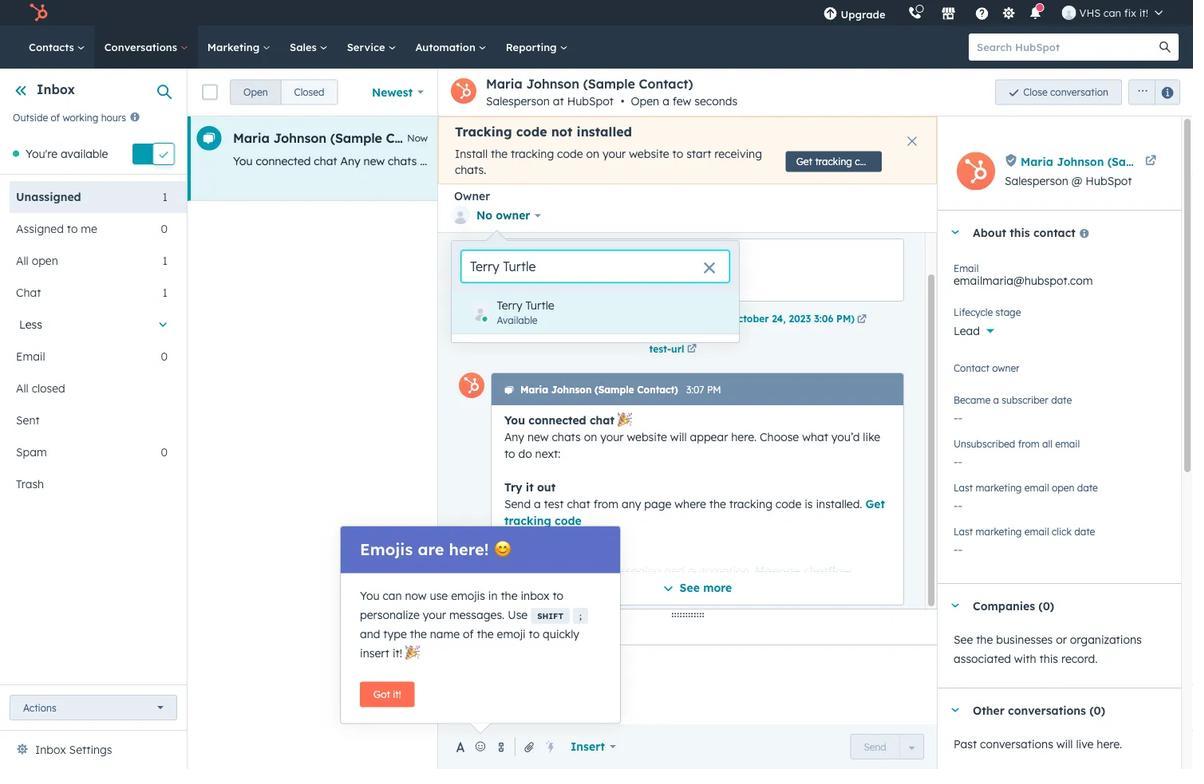 Task type: locate. For each thing, give the bounding box(es) containing it.
• right message
[[597, 250, 600, 262]]

chatflow up messaging
[[559, 548, 607, 562]]

1 horizontal spatial chats
[[552, 430, 581, 444]]

1 horizontal spatial do
[[734, 154, 748, 168]]

like
[[700, 154, 717, 168], [864, 430, 881, 444]]

email down less
[[16, 350, 45, 364]]

0 vertical spatial chats
[[388, 154, 417, 168]]

2 manage from the left
[[756, 564, 801, 578]]

your inside the you can now use emojis in the inbox to personalize your messages. use
[[423, 608, 446, 622]]

on down installed
[[587, 147, 600, 161]]

; and type the name of the emoji to quickly insert it! 🎉
[[360, 611, 582, 660]]

johnson for maria johnson (sample contac
[[1057, 155, 1105, 169]]

on down now
[[420, 154, 434, 168]]

contact) inside row
[[386, 130, 440, 146]]

0 vertical spatial appear
[[526, 154, 565, 168]]

(sample down newest
[[330, 130, 382, 146]]

3 0 from the top
[[161, 445, 168, 459]]

0 horizontal spatial page
[[645, 497, 672, 511]]

0 vertical spatial 3:07
[[603, 250, 621, 262]]

group
[[230, 79, 338, 105], [1123, 79, 1181, 105]]

1 horizontal spatial out
[[809, 154, 826, 168]]

to inside the you can now use emojis in the inbox to personalize your messages. use
[[553, 589, 564, 603]]

newest
[[372, 85, 413, 99]]

click
[[1053, 526, 1072, 538]]

1 vertical spatial you
[[505, 413, 525, 427]]

2 vertical spatial email
[[1025, 526, 1050, 538]]

try up 😊
[[505, 481, 523, 494]]

your left team's
[[676, 682, 700, 696]]

all for all open
[[16, 254, 29, 268]]

caret image
[[951, 230, 961, 234], [951, 604, 961, 608]]

2 all from the top
[[16, 382, 29, 396]]

1 vertical spatial email
[[16, 350, 45, 364]]

this down or
[[1040, 652, 1059, 666]]

code inside button
[[855, 156, 878, 168]]

maria inside row
[[233, 130, 270, 146]]

you're
[[26, 147, 58, 161]]

page up about
[[969, 154, 996, 168]]

email inside 'email emailmaria@hubspot.com'
[[954, 262, 979, 274]]

owner for no owner
[[496, 209, 531, 223]]

connected inside you connected chat 🎉 any new chats on your website will appear here. choose what you'd like to do next:
[[529, 413, 587, 427]]

send inside button
[[864, 742, 887, 753]]

0 vertical spatial will
[[507, 154, 523, 168]]

chatting
[[649, 328, 688, 340]]

no owner button for owner
[[451, 204, 542, 228]]

1 horizontal spatial no
[[954, 368, 970, 382]]

1 vertical spatial contact)
[[386, 130, 440, 146]]

all open
[[16, 254, 58, 268]]

all inside button
[[16, 382, 29, 396]]

1 horizontal spatial (0)
[[1090, 704, 1106, 718]]

email
[[954, 262, 979, 274], [16, 350, 45, 364]]

1 horizontal spatial choose
[[760, 430, 800, 444]]

0 horizontal spatial here.
[[568, 154, 593, 168]]

appear inside you connected chat 🎉 any new chats on your website will appear here. choose what you'd like to do next:
[[690, 430, 729, 444]]

group down sales
[[230, 79, 338, 105]]

hubspot down maria johnson (sample contac 'link'
[[1086, 174, 1133, 188]]

got for got it!
[[374, 689, 390, 701]]

chat
[[16, 286, 41, 300], [475, 619, 501, 633]]

0 vertical spatial connected
[[256, 154, 311, 168]]

open left few
[[631, 94, 660, 108]]

the inside try it out send a test chat from any page where the tracking code is installed.
[[710, 497, 727, 511]]

new inside live chat from maria johnson (sample contact) with context you connected chat
any new chats on your website will appear here. choose what you'd like to do next:

try it out 
send a test chat from any page where the tracking code is installed: https://app.hubs row
[[364, 154, 385, 168]]

caret image inside about this contact dropdown button
[[951, 230, 961, 234]]

email for open
[[1025, 482, 1050, 494]]

automation
[[416, 40, 479, 54]]

0 horizontal spatial can
[[383, 589, 402, 603]]

of inside ; and type the name of the emoji to quickly insert it! 🎉
[[463, 627, 474, 641]]

0
[[161, 222, 168, 236], [161, 350, 168, 364], [161, 445, 168, 459]]

chat up less
[[16, 286, 41, 300]]

your up shift at the left of the page
[[551, 564, 575, 578]]

see up the associated
[[954, 633, 974, 647]]

0 vertical spatial next:
[[751, 154, 776, 168]]

0 horizontal spatial you'd
[[668, 154, 696, 168]]

2 vertical spatial 1
[[163, 286, 168, 300]]

caret image left about
[[951, 230, 961, 234]]

(october
[[727, 313, 769, 325]]

1 vertical spatial choose
[[760, 430, 800, 444]]

inbox up outside of working hours
[[37, 81, 75, 97]]

group down search image
[[1123, 79, 1181, 105]]

(sample inside row
[[330, 130, 382, 146]]

test inside try it out send a test chat from any page where the tracking code is installed.
[[544, 497, 564, 511]]

open inside 'maria johnson (sample contact) salesperson at hubspot • open a few seconds'
[[631, 94, 660, 108]]

1 link opens in a new window image from the top
[[688, 343, 697, 357]]

0 vertical spatial salesperson
[[486, 94, 550, 108]]

website inside row
[[463, 154, 504, 168]]

maria johnson (sample contact) 3:07 pm
[[521, 384, 722, 396]]

reporting
[[506, 40, 560, 54]]

lead button
[[954, 315, 1166, 342]]

date right subscriber
[[1052, 394, 1073, 406]]

maria inside 'maria johnson (sample contact) salesperson at hubspot • open a few seconds'
[[486, 76, 523, 92]]

your inside you connected chat 🎉 any new chats on your website will appear here. choose what you'd like to do next:
[[601, 430, 624, 444]]

0 horizontal spatial any
[[341, 154, 361, 168]]

maria down available
[[521, 384, 549, 396]]

1 vertical spatial marketing
[[976, 526, 1023, 538]]

it! inside popup button
[[1140, 6, 1149, 19]]

inbox settings link
[[35, 741, 112, 760]]

calling icon image
[[908, 6, 923, 21]]

0 horizontal spatial group
[[230, 79, 338, 105]]

the down tracking
[[491, 147, 508, 161]]

search button
[[1152, 34, 1180, 61]]

pm
[[624, 250, 638, 262], [707, 384, 722, 396]]

contact) up few
[[639, 76, 694, 92]]

it! inside ; and type the name of the emoji to quickly insert it! 🎉
[[393, 646, 403, 660]]

on down maria johnson (sample contact) 3:07 pm
[[584, 430, 598, 444]]

1 horizontal spatial any
[[622, 497, 642, 511]]

the up the associated
[[977, 633, 994, 647]]

get right "receiving" on the top right
[[797, 156, 813, 168]]

shift
[[538, 611, 564, 621]]

1 horizontal spatial any
[[505, 430, 525, 444]]

johnson down closed button
[[274, 130, 327, 146]]

no
[[477, 209, 493, 223], [954, 368, 970, 382]]

no inside "popup button"
[[477, 209, 493, 223]]

maria up salesperson @ hubspot
[[1021, 155, 1054, 169]]

owner up 'became a subscriber date'
[[993, 362, 1020, 374]]

you'd up installed.
[[832, 430, 860, 444]]

name
[[430, 627, 460, 641]]

connected down maria johnson (sample contact) on the top left of page
[[256, 154, 311, 168]]

Became a subscriber date text field
[[954, 403, 1166, 429]]

0 vertical spatial try
[[780, 154, 795, 168]]

is
[[1130, 154, 1138, 168], [805, 497, 813, 511]]

date for open
[[1078, 482, 1099, 494]]

past conversations will live here.
[[954, 738, 1123, 752]]

hubspot right at
[[568, 94, 614, 108]]

get right installed.
[[866, 497, 886, 511]]

0 vertical spatial it
[[798, 154, 805, 168]]

1 horizontal spatial of
[[463, 627, 474, 641]]

inbox left settings
[[35, 744, 66, 757]]

2 vertical spatial any
[[622, 497, 642, 511]]

got any questions? i'm happy to help.
[[505, 279, 705, 293]]

1 vertical spatial inbox
[[35, 744, 66, 757]]

like inside row
[[700, 154, 717, 168]]

2 horizontal spatial of
[[663, 615, 673, 629]]

•
[[621, 94, 625, 108], [597, 250, 600, 262]]

0 for assigned to me
[[161, 222, 168, 236]]

1 caret image from the top
[[951, 230, 961, 234]]

contact) for maria johnson (sample contact) 3:07 pm
[[638, 384, 679, 396]]

chats down maria johnson (sample contact) 3:07 pm
[[552, 430, 581, 444]]

widget.
[[730, 615, 768, 629]]

0 horizontal spatial (0)
[[1039, 599, 1055, 613]]

upgrade image
[[824, 7, 838, 22]]

tracking inside row
[[1054, 154, 1097, 168]]

you're available
[[26, 147, 108, 161]]

1 vertical spatial try
[[505, 481, 523, 494]]

connected inside live chat from maria johnson (sample contact) with context you connected chat
any new chats on your website will appear here. choose what you'd like to do next:

try it out 
send a test chat from any page where the tracking code is installed: https://app.hubs row
[[256, 154, 311, 168]]

2 caret image from the top
[[951, 604, 961, 608]]

availability.
[[741, 682, 800, 696]]

link opens in a new window image
[[858, 313, 867, 327], [858, 315, 867, 325]]

1 vertical spatial new
[[528, 430, 549, 444]]

conversation created from chatflow
[[494, 313, 659, 325]]

last
[[954, 482, 974, 494], [954, 526, 974, 538]]

the right 'in'
[[501, 589, 518, 603]]

1 vertical spatial what
[[803, 430, 829, 444]]

1 vertical spatial connected
[[529, 413, 587, 427]]

0 horizontal spatial this
[[1010, 225, 1031, 239]]

on inside row
[[420, 154, 434, 168]]

can inside the you can now use emojis in the inbox to personalize your messages. use
[[383, 589, 402, 603]]

0 horizontal spatial will
[[507, 154, 523, 168]]

on inside install the tracking code on your website to start receiving chats.
[[587, 147, 600, 161]]

marketplaces image
[[942, 7, 956, 22]]

email left click
[[1025, 526, 1050, 538]]

chat inside you connected chat 🎉 any new chats on your website will appear here. choose what you'd like to do next:
[[590, 413, 615, 427]]

clear input image
[[704, 263, 716, 276]]

(sample left contac
[[1108, 155, 1154, 169]]

1 vertical spatial pm
[[707, 384, 722, 396]]

you inside the you can now use emojis in the inbox to personalize your messages. use
[[360, 589, 380, 603]]

your inside row
[[437, 154, 460, 168]]

page inside row
[[969, 154, 996, 168]]

1 all from the top
[[16, 254, 29, 268]]

is inside try it out send a test chat from any page where the tracking code is installed.
[[805, 497, 813, 511]]

1 horizontal spatial •
[[621, 94, 625, 108]]

of down messages.
[[463, 627, 474, 641]]

open down marketing link
[[244, 86, 268, 98]]

date down unsubscribed from all email text box
[[1078, 482, 1099, 494]]

is left installed:
[[1130, 154, 1138, 168]]

available
[[497, 314, 538, 326]]

1 vertical spatial do
[[519, 447, 532, 461]]

conversation
[[1051, 86, 1109, 98]]

2 0 from the top
[[161, 350, 168, 364]]

the right the type
[[410, 627, 427, 641]]

0 horizontal spatial out
[[537, 481, 556, 494]]

0 vertical spatial here.
[[568, 154, 593, 168]]

1 vertical spatial next:
[[536, 447, 561, 461]]

no owner button up became a subscriber date text box
[[954, 359, 1166, 386]]

see inside button
[[680, 581, 700, 595]]

install the tracking code on your website to start receiving chats.
[[455, 147, 763, 177]]

vhs can fix it! button
[[1053, 0, 1173, 26]]

2 vertical spatial contact)
[[638, 384, 679, 396]]

1 horizontal spatial will
[[671, 430, 687, 444]]

about this contact
[[973, 225, 1076, 239]]

on inside you connected chat 🎉 any new chats on your website will appear here. choose what you'd like to do next:
[[584, 430, 598, 444]]

🎉 inside you connected chat 🎉 any new chats on your website will appear here. choose what you'd like to do next:
[[618, 413, 629, 427]]

it up the edit on the left of page
[[526, 481, 534, 494]]

0 vertical spatial •
[[621, 94, 625, 108]]

1 1 from the top
[[163, 190, 168, 204]]

open
[[32, 254, 58, 268], [1053, 482, 1075, 494]]

0 vertical spatial you'd
[[668, 154, 696, 168]]

1 vertical spatial here.
[[732, 430, 757, 444]]

of inside main content
[[663, 615, 673, 629]]

marketing for last marketing email click date
[[976, 526, 1023, 538]]

tracking inside install the tracking code on your website to start receiving chats.
[[511, 147, 554, 161]]

menu containing vhs can fix it!
[[813, 0, 1175, 26]]

johnson for maria johnson (sample contact) 3:07 pm
[[552, 384, 592, 396]]

it!
[[1140, 6, 1149, 19], [393, 646, 403, 660], [393, 689, 401, 701]]

your down "use"
[[423, 608, 446, 622]]

pm up you connected chat 🎉 any new chats on your website will appear here. choose what you'd like to do next:
[[707, 384, 722, 396]]

of for ;
[[463, 627, 474, 641]]

automation link
[[406, 26, 497, 69]]

see for see the businesses or organizations associated with this record.
[[954, 633, 974, 647]]

no inside contact owner no owner
[[954, 368, 970, 382]]

open inside 'button'
[[244, 86, 268, 98]]

maria down the reporting
[[486, 76, 523, 92]]

test-url
[[650, 343, 685, 355]]

contact) inside 'maria johnson (sample contact) salesperson at hubspot • open a few seconds'
[[639, 76, 694, 92]]

to
[[673, 147, 684, 161], [720, 154, 731, 168], [67, 222, 78, 236], [666, 279, 677, 293], [505, 447, 516, 461], [553, 589, 564, 603], [529, 627, 540, 641]]

use
[[508, 608, 528, 622]]

johnson up at
[[527, 76, 580, 92]]

to inside install the tracking code on your website to start receiving chats.
[[673, 147, 684, 161]]

1 vertical spatial page
[[645, 497, 672, 511]]

send inside try it out send a test chat from any page where the tracking code is installed.
[[505, 497, 531, 511]]

manage down the edit on the left of page
[[505, 564, 548, 578]]

menu
[[813, 0, 1175, 26]]

maria for maria johnson (sample contact) salesperson at hubspot • open a few seconds
[[486, 76, 523, 92]]

website left "start"
[[630, 147, 670, 161]]

welcome
[[505, 250, 548, 262]]

any inside you connected chat 🎉 any new chats on your website will appear here. choose what you'd like to do next:
[[505, 430, 525, 444]]

conversations up past conversations will live here.
[[1009, 704, 1087, 718]]

chat button
[[438, 610, 533, 645]]

reporting link
[[497, 26, 578, 69]]

2 link opens in a new window image from the top
[[858, 315, 867, 325]]

any
[[947, 154, 966, 168], [527, 279, 547, 293], [622, 497, 642, 511]]

working
[[63, 111, 98, 123]]

you for you connected chat 🎉 any new chats on your website will appear here. choose what you'd like to do next:
[[505, 413, 525, 427]]

code inside get tracking code
[[555, 514, 582, 528]]

new chatflow (october 24, 2023 3:06 pm) link
[[659, 313, 870, 327]]

businesses
[[997, 633, 1054, 647]]

Search for a specific user or team search field
[[462, 251, 730, 283]]

can up personalize
[[383, 589, 402, 603]]

will left live
[[1057, 738, 1074, 752]]

settings image
[[1002, 7, 1017, 21]]

do
[[734, 154, 748, 168], [519, 447, 532, 461]]

0 horizontal spatial chats
[[388, 154, 417, 168]]

last down last marketing email open date
[[954, 526, 974, 538]]

tracking inside button
[[816, 156, 853, 168]]

johnson up '@'
[[1057, 155, 1105, 169]]

johnson inside 'link'
[[1057, 155, 1105, 169]]

3:07 up i'm
[[603, 250, 621, 262]]

live chat from maria johnson (sample contact) with context you connected chat
any new chats on your website will appear here. choose what you'd like to do next:

try it out 
send a test chat from any page where the tracking code is installed: https://app.hubs row
[[188, 117, 1194, 201]]

1 marketing from the top
[[976, 482, 1023, 494]]

try inside try it out send a test chat from any page where the tracking code is installed.
[[505, 481, 523, 494]]

johnson inside row
[[274, 130, 327, 146]]

1 vertical spatial it
[[526, 481, 534, 494]]

1 vertical spatial where
[[675, 497, 707, 511]]

conversations inside dropdown button
[[1009, 704, 1087, 718]]

the left ;
[[563, 615, 579, 629]]

0 horizontal spatial chat
[[16, 286, 41, 300]]

2 1 from the top
[[163, 254, 168, 268]]

happy
[[630, 279, 663, 293]]

0 horizontal spatial send
[[505, 497, 531, 511]]

more
[[704, 581, 733, 595]]

pm up i'm
[[624, 250, 638, 262]]

outside of working hours
[[13, 111, 126, 123]]

main content
[[188, 69, 1194, 770]]

0 vertical spatial new
[[364, 154, 385, 168]]

where inside try it out send a test chat from any page where the tracking code is installed.
[[675, 497, 707, 511]]

marketplaces button
[[932, 0, 966, 26]]

open down assigned
[[32, 254, 58, 268]]

1 0 from the top
[[161, 222, 168, 236]]

1 horizontal spatial chat
[[475, 619, 501, 633]]

0 vertical spatial 🎉
[[618, 413, 629, 427]]

appear down tracking code not installed
[[526, 154, 565, 168]]

group containing open
[[230, 79, 338, 105]]

johnson for maria johnson (sample contact)
[[274, 130, 327, 146]]

3:07 down test-url link
[[687, 384, 705, 396]]

of right outside
[[51, 111, 60, 123]]

1 vertical spatial you'd
[[832, 430, 860, 444]]

email down about
[[954, 262, 979, 274]]

got it! button
[[360, 682, 415, 708]]

to inside you connected chat 🎉 any new chats on your website will appear here. choose what you'd like to do next:
[[505, 447, 516, 461]]

🎉 down maria johnson (sample contact) 3:07 pm
[[618, 413, 629, 427]]

your down installed
[[603, 147, 626, 161]]

settings
[[69, 744, 112, 757]]

3 1 from the top
[[163, 286, 168, 300]]

(sample inside 'maria johnson (sample contact) salesperson at hubspot • open a few seconds'
[[584, 76, 636, 92]]

and up insert
[[360, 627, 380, 641]]

johnson down created
[[552, 384, 592, 396]]

0 for email
[[161, 350, 168, 364]]

0 horizontal spatial you
[[233, 154, 253, 168]]

all down assigned
[[16, 254, 29, 268]]

where up edit your chatflow manage your chat messaging and automation. manage chatflow
[[675, 497, 707, 511]]

your right the edit on the left of page
[[530, 548, 556, 562]]

0 vertical spatial hubspot
[[568, 94, 614, 108]]

is left installed.
[[805, 497, 813, 511]]

start
[[687, 147, 712, 161]]

Last marketing email click date text field
[[954, 535, 1166, 561]]

1 last from the top
[[954, 482, 974, 494]]

the inside row
[[1034, 154, 1051, 168]]

🎉 down the type
[[406, 646, 417, 660]]

will down tracking code not installed
[[507, 154, 523, 168]]

2 last from the top
[[954, 526, 974, 538]]

any inside try it out send a test chat from any page where the tracking code is installed.
[[622, 497, 642, 511]]

2 vertical spatial 0
[[161, 445, 168, 459]]

1 horizontal spatial you
[[360, 589, 380, 603]]

you're available image
[[13, 151, 19, 157]]

1 vertical spatial 🎉
[[406, 646, 417, 660]]

contact) for maria johnson (sample contact)
[[386, 130, 440, 146]]

other conversations (0)
[[973, 704, 1106, 718]]

where
[[1000, 154, 1031, 168], [675, 497, 707, 511]]

your inside install the tracking code on your website to start receiving chats.
[[603, 147, 626, 161]]

up
[[525, 682, 538, 696]]

1 vertical spatial date
[[1078, 482, 1099, 494]]

this inside dropdown button
[[1010, 225, 1031, 239]]

website
[[630, 147, 670, 161], [463, 154, 504, 168], [627, 430, 668, 444]]

1 vertical spatial no
[[954, 368, 970, 382]]

1 vertical spatial all
[[16, 382, 29, 396]]

1 vertical spatial last
[[954, 526, 974, 538]]

a
[[663, 94, 670, 108], [859, 154, 866, 168], [994, 394, 1000, 406], [534, 497, 541, 511]]

you
[[233, 154, 253, 168], [505, 413, 525, 427], [360, 589, 380, 603]]

1 vertical spatial can
[[383, 589, 402, 603]]

2 vertical spatial it!
[[393, 689, 401, 701]]

chat inside button
[[475, 619, 501, 633]]

1 horizontal spatial 🎉
[[618, 413, 629, 427]]

where up salesperson @ hubspot
[[1000, 154, 1031, 168]]

organizations
[[1071, 633, 1143, 647]]

1 vertical spatial is
[[805, 497, 813, 511]]

• up installed
[[621, 94, 625, 108]]

1 horizontal spatial send
[[829, 154, 856, 168]]

and up the see more button
[[665, 564, 685, 578]]

1 horizontal spatial salesperson
[[1005, 174, 1069, 188]]

what left "start"
[[639, 154, 665, 168]]

here. inside you connected chat 🎉 any new chats on your website will appear here. choose what you'd like to do next:
[[732, 430, 757, 444]]

can for vhs
[[1104, 6, 1122, 19]]

last marketing email click date
[[954, 526, 1096, 538]]

messages.
[[450, 608, 505, 622]]

1 vertical spatial this
[[1040, 652, 1059, 666]]

conversations for will
[[981, 738, 1054, 752]]

link opens in a new window image
[[688, 343, 697, 357], [688, 345, 697, 355]]

1
[[163, 190, 168, 204], [163, 254, 168, 268], [163, 286, 168, 300]]

3:07
[[603, 250, 621, 262], [687, 384, 705, 396]]

this
[[1010, 225, 1031, 239], [1040, 652, 1059, 666]]

caret image inside companies (0) "dropdown button"
[[951, 604, 961, 608]]

connected down maria johnson (sample contact) 3:07 pm
[[529, 413, 587, 427]]

chats down now
[[388, 154, 417, 168]]

1 horizontal spatial test
[[869, 154, 889, 168]]

choose inside you connected chat 🎉 any new chats on your website will appear here. choose what you'd like to do next:
[[760, 430, 800, 444]]

set
[[505, 682, 522, 696]]

no down owner
[[477, 209, 493, 223]]

or
[[1057, 633, 1068, 647]]

can inside popup button
[[1104, 6, 1122, 19]]

link opens in a new window image inside new chatflow (october 24, 2023 3:06 pm) link
[[858, 315, 867, 325]]

0 vertical spatial you
[[233, 154, 253, 168]]

maria down open 'button'
[[233, 130, 270, 146]]

2 vertical spatial send
[[864, 742, 887, 753]]

0 vertical spatial caret image
[[951, 230, 961, 234]]

maria
[[486, 76, 523, 92], [233, 130, 270, 146], [1021, 155, 1054, 169], [521, 384, 549, 396]]

website down tracking
[[463, 154, 504, 168]]

(sample inside 'link'
[[1108, 155, 1154, 169]]

1 vertical spatial it!
[[393, 646, 403, 660]]

and left style
[[612, 615, 632, 629]]

maria for maria johnson (sample contact)
[[233, 130, 270, 146]]

team's
[[703, 682, 738, 696]]

1 horizontal spatial no owner button
[[954, 359, 1166, 386]]

of for customize
[[663, 615, 673, 629]]

(0) up live
[[1090, 704, 1106, 718]]

website inside install the tracking code on your website to start receiving chats.
[[630, 147, 670, 161]]

1 vertical spatial chats
[[552, 430, 581, 444]]

0 horizontal spatial what
[[639, 154, 665, 168]]

website down maria johnson (sample contact) 3:07 pm
[[627, 430, 668, 444]]

emojis are here! 😊
[[360, 540, 510, 560]]

this right about
[[1010, 225, 1031, 239]]

what up installed.
[[803, 430, 829, 444]]

help image
[[976, 7, 990, 22]]

menu item
[[897, 0, 900, 26]]

open
[[244, 86, 268, 98], [631, 94, 660, 108]]

became a subscriber date
[[954, 394, 1073, 406]]

maria for maria johnson (sample contac
[[1021, 155, 1054, 169]]

unsubscribed
[[954, 438, 1016, 450]]

of right style
[[663, 615, 673, 629]]

hubspot inside 'maria johnson (sample contact) salesperson at hubspot • open a few seconds'
[[568, 94, 614, 108]]

me
[[81, 222, 97, 236]]

page inside try it out send a test chat from any page where the tracking code is installed.
[[645, 497, 672, 511]]

help.
[[680, 279, 705, 293]]

it right "receiving" on the top right
[[798, 154, 805, 168]]

2 marketing from the top
[[976, 526, 1023, 538]]

1 group from the left
[[230, 79, 338, 105]]

no owner button
[[451, 204, 542, 228], [954, 359, 1166, 386]]

the up automation.
[[710, 497, 727, 511]]

your down maria johnson (sample contact) 3:07 pm
[[601, 430, 624, 444]]

got inside button
[[374, 689, 390, 701]]

connected for you connected chat 🎉 any new chats on your website will appear here. choose what you'd like to do next:
[[529, 413, 587, 427]]

0 horizontal spatial try
[[505, 481, 523, 494]]

companies (0) button
[[938, 585, 1166, 628]]

from
[[918, 154, 943, 168], [594, 313, 615, 325], [1019, 438, 1040, 450], [594, 497, 619, 511]]

1 horizontal spatial here.
[[732, 430, 757, 444]]

manage right automation.
[[756, 564, 801, 578]]

1 horizontal spatial 3:07
[[687, 384, 705, 396]]

0 vertical spatial it!
[[1140, 6, 1149, 19]]

inbox
[[37, 81, 75, 97], [35, 744, 66, 757]]

owner inside "popup button"
[[496, 209, 531, 223]]

you inside you connected chat 🎉 any new chats on your website will appear here. choose what you'd like to do next:
[[505, 413, 525, 427]]

no up became
[[954, 368, 970, 382]]

caret image for about this contact dropdown button
[[951, 230, 961, 234]]

1 vertical spatial salesperson
[[1005, 174, 1069, 188]]

0 vertical spatial date
[[1052, 394, 1073, 406]]

type
[[384, 627, 407, 641]]

appear inside row
[[526, 154, 565, 168]]

out inside try it out send a test chat from any page where the tracking code is installed.
[[537, 481, 556, 494]]

will up try it out send a test chat from any page where the tracking code is installed.
[[671, 430, 687, 444]]

0 vertical spatial where
[[1000, 154, 1031, 168]]

last for last marketing email open date
[[954, 482, 974, 494]]

0 horizontal spatial and
[[360, 627, 380, 641]]

1 vertical spatial 1
[[163, 254, 168, 268]]

try right "receiving" on the top right
[[780, 154, 795, 168]]

see inside see the businesses or organizations associated with this record.
[[954, 633, 974, 647]]

see for see more
[[680, 581, 700, 595]]



Task type: describe. For each thing, give the bounding box(es) containing it.
email for email
[[16, 350, 45, 364]]

created
[[557, 313, 591, 325]]

you'd inside row
[[668, 154, 696, 168]]

can for you
[[383, 589, 402, 603]]

1 link opens in a new window image from the top
[[858, 313, 867, 327]]

salesperson inside 'maria johnson (sample contact) salesperson at hubspot • open a few seconds'
[[486, 94, 550, 108]]

Unsubscribed from all email text field
[[954, 447, 1166, 473]]

out inside live chat from maria johnson (sample contact) with context you connected chat
any new chats on your website will appear here. choose what you'd like to do next:

try it out 
send a test chat from any page where the tracking code is installed: https://app.hubs row
[[809, 154, 826, 168]]

trash
[[16, 477, 44, 491]]

contact
[[954, 362, 990, 374]]

chatflow down installed.
[[804, 564, 852, 578]]

terry turtle list box
[[452, 292, 740, 343]]

maria johnson (sample contact)
[[233, 130, 440, 146]]

choose inside row
[[596, 154, 636, 168]]

conversation
[[494, 313, 554, 325]]

2 horizontal spatial here.
[[1098, 738, 1123, 752]]

inbox for inbox settings
[[35, 744, 66, 757]]

a inside 'maria johnson (sample contact) salesperson at hubspot • open a few seconds'
[[663, 94, 670, 108]]

h
[[1191, 154, 1194, 168]]

1 for chat
[[163, 286, 168, 300]]

service link
[[338, 26, 406, 69]]

assigned
[[16, 222, 64, 236]]

send inside row
[[829, 154, 856, 168]]

questions?
[[550, 279, 606, 293]]

0 vertical spatial email
[[1056, 438, 1081, 450]]

welcome message • 3:07 pm
[[505, 250, 638, 262]]

based
[[624, 682, 657, 696]]

unsubscribed from all email
[[954, 438, 1081, 450]]

is inside row
[[1130, 154, 1138, 168]]

spam
[[16, 445, 47, 459]]

date for click
[[1075, 526, 1096, 538]]

companies
[[973, 599, 1036, 613]]

contac
[[1158, 155, 1194, 169]]

from inside live chat from maria johnson (sample contact) with context you connected chat
any new chats on your website will appear here. choose what you'd like to do next:

try it out 
send a test chat from any page where the tracking code is installed: https://app.hubs row
[[918, 154, 943, 168]]

0 horizontal spatial open
[[32, 254, 58, 268]]

your down the see more button
[[677, 615, 700, 629]]

get inside get tracking code
[[866, 497, 886, 511]]

the inside see the businesses or organizations associated with this record.
[[977, 633, 994, 647]]

installed
[[577, 124, 633, 140]]

main content containing maria johnson (sample contact)
[[188, 69, 1194, 770]]

you connected chat 🎉 any new chats on your website will appear here. choose what you'd like to do next:
[[505, 413, 881, 461]]

new chatflow (october 24, 2023 3:06 pm)
[[659, 313, 855, 325]]

like inside you connected chat 🎉 any new chats on your website will appear here. choose what you'd like to do next:
[[864, 430, 881, 444]]

close image
[[908, 137, 918, 146]]

🎉 inside ; and type the name of the emoji to quickly insert it! 🎉
[[406, 646, 417, 660]]

maria for maria johnson (sample contact) 3:07 pm
[[521, 384, 549, 396]]

assigned to me
[[16, 222, 97, 236]]

(sample for maria johnson (sample contact) 3:07 pm
[[595, 384, 635, 396]]

it! inside button
[[393, 689, 401, 701]]

a inside row
[[859, 154, 866, 168]]

tracking
[[455, 124, 512, 140]]

and inside ; and type the name of the emoji to quickly insert it! 🎉
[[360, 627, 380, 641]]

from inside try it out send a test chat from any page where the tracking code is installed.
[[594, 497, 619, 511]]

terry turtle available
[[497, 299, 555, 326]]

any inside row
[[341, 154, 361, 168]]

1 vertical spatial hubspot
[[1086, 174, 1133, 188]]

close
[[1024, 86, 1048, 98]]

you for you can now use emojis in the inbox to personalize your messages. use
[[360, 589, 380, 603]]

caret image
[[951, 709, 961, 713]]

(sample for maria johnson (sample contac
[[1108, 155, 1154, 169]]

service
[[347, 40, 388, 54]]

notifications image
[[1029, 7, 1043, 22]]

sales link
[[280, 26, 338, 69]]

chatflow left new
[[618, 313, 657, 325]]

get inside button
[[797, 156, 813, 168]]

• inside 'maria johnson (sample contact) salesperson at hubspot • open a few seconds'
[[621, 94, 625, 108]]

the down messages.
[[477, 627, 494, 641]]

get tracking code inside button
[[797, 156, 878, 168]]

2 link opens in a new window image from the top
[[688, 345, 697, 355]]

1 for unassigned
[[163, 190, 168, 204]]

to inside ; and type the name of the emoji to quickly insert it! 🎉
[[529, 627, 540, 641]]

;
[[580, 611, 582, 621]]

Last marketing email open date text field
[[954, 491, 1166, 517]]

1 horizontal spatial and
[[612, 615, 632, 629]]

hours
[[101, 111, 126, 123]]

test inside row
[[869, 154, 889, 168]]

owner for contact owner no owner
[[993, 362, 1020, 374]]

url
[[672, 343, 685, 355]]

inbox settings
[[35, 744, 112, 757]]

about this contact button
[[938, 211, 1166, 254]]

send button
[[851, 735, 901, 760]]

do inside you connected chat 🎉 any new chats on your website will appear here. choose what you'd like to do next:
[[519, 447, 532, 461]]

see more button
[[663, 579, 733, 599]]

will inside you connected chat 🎉 any new chats on your website will appear here. choose what you'd like to do next:
[[671, 430, 687, 444]]

and inside edit your chatflow manage your chat messaging and automation. manage chatflow
[[665, 564, 685, 578]]

code inside row
[[1101, 154, 1126, 168]]

receiving
[[715, 147, 763, 161]]

connected for you connected chat any new chats on your website will appear here. choose what you'd like to do next:  try it out  send a test chat from any page where the tracking code is installed: h
[[256, 154, 311, 168]]

chats.
[[455, 163, 487, 177]]

Closed button
[[281, 79, 338, 105]]

color
[[583, 615, 609, 629]]

what inside row
[[639, 154, 665, 168]]

2 group from the left
[[1123, 79, 1181, 105]]

send group
[[851, 735, 925, 760]]

closed
[[294, 86, 325, 98]]

it inside row
[[798, 154, 805, 168]]

now
[[407, 132, 428, 144]]

all
[[1043, 438, 1053, 450]]

a inside try it out send a test chat from any page where the tracking code is installed.
[[534, 497, 541, 511]]

with
[[1015, 652, 1037, 666]]

(0) inside "dropdown button"
[[1039, 599, 1055, 613]]

1 horizontal spatial pm
[[707, 384, 722, 396]]

you for you connected chat any new chats on your website will appear here. choose what you'd like to do next:  try it out  send a test chat from any page where the tracking code is installed: h
[[233, 154, 253, 168]]

code inside try it out send a test chat from any page where the tracking code is installed.
[[776, 497, 802, 511]]

hubspot image
[[29, 3, 48, 22]]

you can now use emojis in the inbox to personalize your messages. use
[[360, 589, 564, 622]]

automation.
[[688, 564, 752, 578]]

email for click
[[1025, 526, 1050, 538]]

inbox for inbox
[[37, 81, 75, 97]]

installed:
[[1141, 154, 1187, 168]]

comment
[[553, 619, 605, 633]]

close conversation button
[[996, 79, 1123, 105]]

customize
[[505, 615, 559, 629]]

tracking code not installed alert
[[438, 117, 938, 185]]

tracking code not installed
[[455, 124, 633, 140]]

not
[[552, 124, 573, 140]]

outside
[[13, 111, 48, 123]]

next: inside row
[[751, 154, 776, 168]]

test-url link
[[649, 342, 715, 357]]

tracking inside try it out send a test chat from any page where the tracking code is installed.
[[730, 497, 773, 511]]

0 horizontal spatial of
[[51, 111, 60, 123]]

here. inside live chat from maria johnson (sample contact) with context you connected chat
any new chats on your website will appear here. choose what you'd like to do next:

try it out 
send a test chat from any page where the tracking code is installed: https://app.hubs row
[[568, 154, 593, 168]]

settings link
[[1000, 4, 1019, 21]]

owner up became
[[973, 368, 1005, 382]]

close conversation
[[1024, 86, 1109, 98]]

fix
[[1125, 6, 1137, 19]]

sent button
[[10, 405, 168, 437]]

see the businesses or organizations associated with this record.
[[954, 633, 1143, 666]]

insert
[[571, 740, 605, 754]]

code inside install the tracking code on your website to start receiving chats.
[[558, 147, 583, 161]]

do inside row
[[734, 154, 748, 168]]

closed
[[32, 382, 65, 396]]

here!
[[449, 540, 489, 560]]

what inside you connected chat 🎉 any new chats on your website will appear here. choose what you'd like to do next:
[[803, 430, 829, 444]]

0 for spam
[[161, 445, 168, 459]]

conversations for (0)
[[1009, 704, 1087, 718]]

website inside you connected chat 🎉 any new chats on your website will appear here. choose what you'd like to do next:
[[627, 430, 668, 444]]

0 horizontal spatial •
[[597, 250, 600, 262]]

2 horizontal spatial will
[[1057, 738, 1074, 752]]

1 vertical spatial get tracking code
[[505, 497, 886, 528]]

messaging
[[604, 564, 662, 578]]

email for email emailmaria@hubspot.com
[[954, 262, 979, 274]]

next: inside you connected chat 🎉 any new chats on your website will appear here. choose what you'd like to do next:
[[536, 447, 561, 461]]

contacts link
[[19, 26, 95, 69]]

where inside live chat from maria johnson (sample contact) with context you connected chat
any new chats on your website will appear here. choose what you'd like to do next:

try it out 
send a test chat from any page where the tracking code is installed: https://app.hubs row
[[1000, 154, 1031, 168]]

you'd inside you connected chat 🎉 any new chats on your website will appear here. choose what you'd like to do next:
[[832, 430, 860, 444]]

contacts
[[29, 40, 77, 54]]

help button
[[969, 0, 996, 26]]

on right based on the bottom right of the page
[[660, 682, 673, 696]]

marketing for last marketing email open date
[[976, 482, 1023, 494]]

it inside try it out send a test chat from any page where the tracking code is installed.
[[526, 481, 534, 494]]

24,
[[772, 313, 786, 325]]

got for got any questions? i'm happy to help.
[[505, 279, 524, 293]]

chats inside live chat from maria johnson (sample contact) with context you connected chat
any new chats on your website will appear here. choose what you'd like to do next:

try it out 
send a test chat from any page where the tracking code is installed: https://app.hubs row
[[388, 154, 417, 168]]

trash button
[[10, 469, 168, 501]]

sales
[[290, 40, 320, 54]]

Open button
[[230, 79, 282, 105]]

installed.
[[817, 497, 863, 511]]

get tracking code button
[[786, 151, 882, 172]]

terry
[[497, 299, 523, 313]]

this inside see the businesses or organizations associated with this record.
[[1040, 652, 1059, 666]]

turtle
[[526, 299, 555, 313]]

will inside row
[[507, 154, 523, 168]]

caret image for companies (0) "dropdown button"
[[951, 604, 961, 608]]

(sample for maria johnson (sample contact)
[[330, 130, 382, 146]]

search image
[[1160, 42, 1172, 53]]

past
[[954, 738, 978, 752]]

1 vertical spatial open
[[1053, 482, 1075, 494]]

associated
[[954, 652, 1012, 666]]

(sample for maria johnson (sample contact) salesperson at hubspot • open a few seconds
[[584, 76, 636, 92]]

chatting from:
[[649, 328, 715, 340]]

0 horizontal spatial any
[[527, 279, 547, 293]]

manage chatflow link
[[756, 564, 852, 578]]

chatflow up from:
[[683, 313, 724, 325]]

chats inside you connected chat 🎉 any new chats on your website will appear here. choose what you'd like to do next:
[[552, 430, 581, 444]]

customize the color and style of your chat widget.
[[505, 615, 771, 629]]

tracking inside get tracking code
[[505, 514, 552, 528]]

personalize
[[360, 608, 420, 622]]

are
[[418, 540, 444, 560]]

the inside the you can now use emojis in the inbox to personalize your messages. use
[[501, 589, 518, 603]]

try inside row
[[780, 154, 795, 168]]

0 horizontal spatial pm
[[624, 250, 638, 262]]

last for last marketing email click date
[[954, 526, 974, 538]]

chat inside edit your chatflow manage your chat messaging and automation. manage chatflow
[[578, 564, 601, 578]]

now
[[405, 589, 427, 603]]

1 vertical spatial 3:07
[[687, 384, 705, 396]]

owner
[[454, 189, 490, 203]]

chat inside try it out send a test chat from any page where the tracking code is installed.
[[567, 497, 591, 511]]

1 for all open
[[163, 254, 168, 268]]

all closed button
[[10, 373, 168, 405]]

actions button
[[10, 696, 177, 721]]

johnson for maria johnson (sample contact) salesperson at hubspot • open a few seconds
[[527, 76, 580, 92]]

behaviour
[[568, 682, 621, 696]]

to inside row
[[720, 154, 731, 168]]

lead
[[954, 324, 981, 338]]

see more
[[680, 581, 733, 595]]

contact) for maria johnson (sample contact) salesperson at hubspot • open a few seconds
[[639, 76, 694, 92]]

became
[[954, 394, 991, 406]]

last marketing email open date
[[954, 482, 1099, 494]]

terry turtle image
[[1063, 6, 1077, 20]]

no owner button for contact owner
[[954, 359, 1166, 386]]

few
[[673, 94, 692, 108]]

the inside install the tracking code on your website to start receiving chats.
[[491, 147, 508, 161]]

emojis
[[360, 540, 413, 560]]

(0) inside dropdown button
[[1090, 704, 1106, 718]]

Search HubSpot search field
[[970, 34, 1165, 61]]

all for all closed
[[16, 382, 29, 396]]

seconds
[[695, 94, 738, 108]]

new inside you connected chat 🎉 any new chats on your website will appear here. choose what you'd like to do next:
[[528, 430, 549, 444]]

1 manage from the left
[[505, 564, 548, 578]]

got it!
[[374, 689, 401, 701]]



Task type: vqa. For each thing, say whether or not it's contained in the screenshot.
'notified' corresponding to Chat
no



